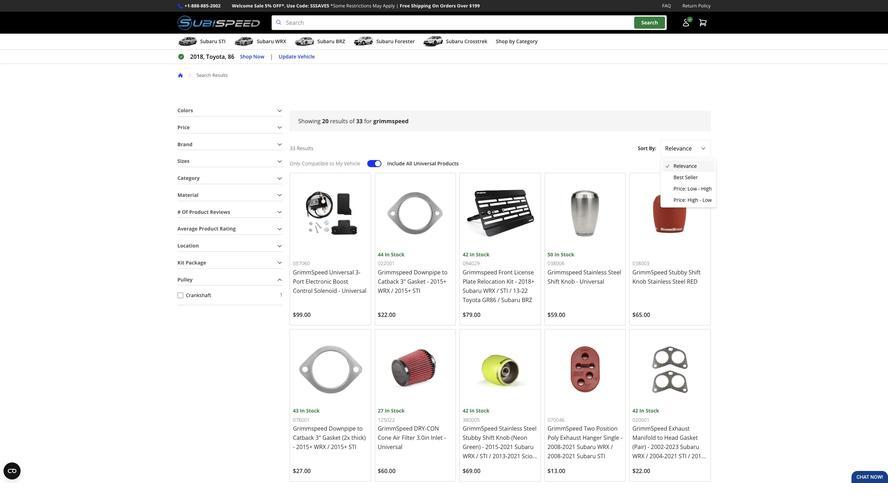 Task type: vqa. For each thing, say whether or not it's contained in the screenshot.


Task type: describe. For each thing, give the bounding box(es) containing it.
include
[[388, 160, 405, 167]]

42 for $69.00
[[463, 408, 469, 415]]

- for high
[[699, 186, 700, 192]]

380005
[[463, 417, 480, 424]]

seller
[[686, 174, 698, 181]]

over
[[457, 2, 468, 9]]

42 in stock 020001
[[633, 408, 660, 424]]

1 horizontal spatial 33
[[356, 117, 363, 125]]

universal
[[414, 160, 436, 167]]

2002
[[210, 2, 221, 9]]

0 horizontal spatial low
[[688, 186, 698, 192]]

welcome
[[232, 2, 253, 9]]

$59.00
[[548, 311, 566, 319]]

search results
[[197, 72, 228, 78]]

42 for $79.00
[[463, 252, 469, 258]]

$199
[[470, 2, 480, 9]]

search results link
[[197, 72, 234, 78]]

off*.
[[273, 2, 286, 9]]

44
[[378, 252, 384, 258]]

*some restrictions may apply | free shipping on orders over $199
[[331, 2, 480, 9]]

$65.00
[[633, 311, 651, 319]]

50 in stock 038006
[[548, 252, 575, 267]]

price: low - high
[[674, 186, 712, 192]]

in for 038006
[[555, 252, 560, 258]]

in for 022001
[[385, 252, 390, 258]]

by:
[[650, 145, 657, 152]]

42 for $22.00
[[633, 408, 639, 415]]

free
[[400, 2, 410, 9]]

shipping
[[411, 2, 431, 9]]

all
[[406, 160, 413, 167]]

0 vertical spatial high
[[702, 186, 712, 192]]

1 vertical spatial 33
[[290, 145, 296, 152]]

in for 380005
[[470, 408, 475, 415]]

in for 020001
[[640, 408, 645, 415]]

$13.00
[[548, 468, 566, 476]]

+1-888-885-2002 link
[[185, 2, 221, 10]]

price: for price: high - low
[[674, 197, 687, 204]]

search for search
[[642, 19, 659, 26]]

may
[[373, 2, 382, 9]]

results
[[330, 117, 348, 125]]

stock for 380005
[[476, 408, 490, 415]]

restrictions
[[347, 2, 372, 9]]

use
[[287, 2, 295, 9]]

code:
[[297, 2, 309, 9]]

/
[[189, 71, 191, 79]]

in for 076001
[[300, 408, 305, 415]]

search for search results
[[197, 72, 211, 78]]

price: for price: low - high
[[674, 186, 687, 192]]

sort by:
[[638, 145, 657, 152]]

50
[[548, 252, 554, 258]]

1 vertical spatial low
[[703, 197, 712, 204]]

$99.00
[[293, 311, 311, 319]]



Task type: locate. For each thing, give the bounding box(es) containing it.
33
[[356, 117, 363, 125], [290, 145, 296, 152]]

stock up "020001"
[[646, 408, 660, 415]]

in for 125022
[[385, 408, 390, 415]]

42 up 380005
[[463, 408, 469, 415]]

42 inside the 42 in stock 094029
[[463, 252, 469, 258]]

in inside 44 in stock 022001
[[385, 252, 390, 258]]

42 inside 42 in stock 380005
[[463, 408, 469, 415]]

1 vertical spatial relevance
[[674, 163, 697, 170]]

stock up 125022
[[391, 408, 405, 415]]

+1-888-885-2002
[[185, 2, 221, 9]]

return policy
[[683, 2, 711, 9]]

020001
[[633, 417, 650, 424]]

20
[[322, 117, 329, 125]]

+1-
[[185, 2, 191, 9]]

sale
[[254, 2, 264, 9]]

42
[[463, 252, 469, 258], [463, 408, 469, 415], [633, 408, 639, 415]]

885-
[[201, 2, 210, 9]]

in inside 42 in stock 020001
[[640, 408, 645, 415]]

stock up 038006
[[561, 252, 575, 258]]

33 results
[[290, 145, 314, 152]]

in right the 27
[[385, 408, 390, 415]]

070046
[[548, 417, 565, 424]]

Select... button
[[661, 140, 711, 157]]

0 horizontal spatial search
[[197, 72, 211, 78]]

$27.00
[[293, 468, 311, 476]]

in inside 50 in stock 038006
[[555, 252, 560, 258]]

relevance inside select... button
[[666, 145, 692, 153]]

price: down the 'best'
[[674, 186, 687, 192]]

in right "43"
[[300, 408, 305, 415]]

include all universal products
[[388, 160, 459, 167]]

stock inside 27 in stock 125022
[[391, 408, 405, 415]]

stock up 094029
[[476, 252, 490, 258]]

in up 380005
[[470, 408, 475, 415]]

1 horizontal spatial search
[[642, 19, 659, 26]]

27
[[378, 408, 384, 415]]

results for 33 results
[[297, 145, 314, 152]]

42 up 094029
[[463, 252, 469, 258]]

return policy link
[[683, 2, 711, 10]]

relevance
[[666, 145, 692, 153], [674, 163, 697, 170]]

0 vertical spatial -
[[699, 186, 700, 192]]

search inside button
[[642, 19, 659, 26]]

stock inside 42 in stock 020001
[[646, 408, 660, 415]]

welcome sale 5% off*. use code: sssave5
[[232, 2, 329, 9]]

888-
[[191, 2, 201, 9]]

0 vertical spatial results
[[212, 72, 228, 78]]

low
[[688, 186, 698, 192], [703, 197, 712, 204]]

1 vertical spatial $22.00
[[633, 468, 651, 476]]

price: down price: low - high
[[674, 197, 687, 204]]

43 in stock 076001
[[293, 408, 320, 424]]

27 in stock 125022
[[378, 408, 405, 424]]

0 vertical spatial $22.00
[[378, 311, 396, 319]]

apply
[[383, 2, 395, 9]]

stock inside 44 in stock 022001
[[391, 252, 405, 258]]

return
[[683, 2, 698, 9]]

results right /
[[212, 72, 228, 78]]

relevance up best seller
[[674, 163, 697, 170]]

stock up 076001
[[306, 408, 320, 415]]

2 price: from the top
[[674, 197, 687, 204]]

search input field
[[272, 15, 667, 30]]

policy
[[699, 2, 711, 9]]

|
[[396, 2, 399, 9]]

sort
[[638, 145, 648, 152]]

for
[[364, 117, 372, 125]]

$69.00
[[463, 468, 481, 476]]

in right 44
[[385, 252, 390, 258]]

best
[[674, 174, 684, 181]]

price: high - low
[[674, 197, 712, 204]]

42 in stock 380005
[[463, 408, 490, 424]]

0 vertical spatial price:
[[674, 186, 687, 192]]

1 vertical spatial results
[[297, 145, 314, 152]]

stock
[[391, 252, 405, 258], [476, 252, 490, 258], [561, 252, 575, 258], [306, 408, 320, 415], [391, 408, 405, 415], [476, 408, 490, 415], [646, 408, 660, 415]]

high down price: low - high
[[688, 197, 699, 204]]

094029
[[463, 260, 480, 267]]

-
[[699, 186, 700, 192], [700, 197, 702, 204]]

0 vertical spatial low
[[688, 186, 698, 192]]

5%
[[265, 2, 272, 9]]

showing
[[298, 117, 321, 125]]

stock inside 42 in stock 380005
[[476, 408, 490, 415]]

$79.00
[[463, 311, 481, 319]]

0 vertical spatial search
[[642, 19, 659, 26]]

relevance inside option
[[674, 163, 697, 170]]

products
[[438, 160, 459, 167]]

in inside 42 in stock 380005
[[470, 408, 475, 415]]

$60.00
[[378, 468, 396, 476]]

1 vertical spatial search
[[197, 72, 211, 78]]

grimmspeed
[[374, 117, 409, 125]]

showing 20 results of 33 for grimmspeed
[[298, 117, 409, 125]]

- down price: low - high
[[700, 197, 702, 204]]

group
[[663, 161, 715, 206]]

stock up 380005
[[476, 408, 490, 415]]

stock for 076001
[[306, 408, 320, 415]]

sssave5
[[310, 2, 329, 9]]

low up price: high - low
[[688, 186, 698, 192]]

in up 094029
[[470, 252, 475, 258]]

in
[[385, 252, 390, 258], [470, 252, 475, 258], [555, 252, 560, 258], [300, 408, 305, 415], [385, 408, 390, 415], [470, 408, 475, 415], [640, 408, 645, 415]]

orders
[[440, 2, 456, 9]]

results for search results
[[212, 72, 228, 78]]

stock inside "43 in stock 076001"
[[306, 408, 320, 415]]

on
[[432, 2, 439, 9]]

1 vertical spatial -
[[700, 197, 702, 204]]

results down showing
[[297, 145, 314, 152]]

stock for 022001
[[391, 252, 405, 258]]

1 horizontal spatial results
[[297, 145, 314, 152]]

0 vertical spatial relevance
[[666, 145, 692, 153]]

42 up "020001"
[[633, 408, 639, 415]]

038003
[[633, 261, 650, 267]]

of
[[350, 117, 355, 125]]

high
[[702, 186, 712, 192], [688, 197, 699, 204]]

0 vertical spatial 33
[[356, 117, 363, 125]]

0 horizontal spatial 33
[[290, 145, 296, 152]]

42 in stock 094029
[[463, 252, 490, 267]]

relevance option
[[663, 161, 715, 172]]

1 horizontal spatial low
[[703, 197, 712, 204]]

$22.00 for 020001
[[633, 468, 651, 476]]

076001
[[293, 417, 310, 424]]

in inside "43 in stock 076001"
[[300, 408, 305, 415]]

1 vertical spatial high
[[688, 197, 699, 204]]

022001
[[378, 260, 395, 267]]

1 vertical spatial price:
[[674, 197, 687, 204]]

faq
[[663, 2, 672, 9]]

*some
[[331, 2, 345, 9]]

1 horizontal spatial high
[[702, 186, 712, 192]]

1 horizontal spatial $22.00
[[633, 468, 651, 476]]

stock inside the 42 in stock 094029
[[476, 252, 490, 258]]

in inside 27 in stock 125022
[[385, 408, 390, 415]]

in up "020001"
[[640, 408, 645, 415]]

search button
[[635, 17, 666, 29]]

stock up 022001
[[391, 252, 405, 258]]

125022
[[378, 417, 395, 424]]

0 horizontal spatial results
[[212, 72, 228, 78]]

$22.00 for 022001
[[378, 311, 396, 319]]

stock for 038006
[[561, 252, 575, 258]]

1 price: from the top
[[674, 186, 687, 192]]

stock for 094029
[[476, 252, 490, 258]]

open widget image
[[4, 463, 21, 480]]

stock for 125022
[[391, 408, 405, 415]]

44 in stock 022001
[[378, 252, 405, 267]]

stock inside 50 in stock 038006
[[561, 252, 575, 258]]

results
[[212, 72, 228, 78], [297, 145, 314, 152]]

group containing relevance
[[663, 161, 715, 206]]

43
[[293, 408, 299, 415]]

057060
[[293, 260, 310, 267]]

- for low
[[700, 197, 702, 204]]

stock for 020001
[[646, 408, 660, 415]]

high up price: high - low
[[702, 186, 712, 192]]

42 inside 42 in stock 020001
[[633, 408, 639, 415]]

- up price: high - low
[[699, 186, 700, 192]]

in for 094029
[[470, 252, 475, 258]]

search
[[642, 19, 659, 26], [197, 72, 211, 78]]

best seller
[[674, 174, 698, 181]]

in right 50
[[555, 252, 560, 258]]

low down price: low - high
[[703, 197, 712, 204]]

0 horizontal spatial $22.00
[[378, 311, 396, 319]]

in inside the 42 in stock 094029
[[470, 252, 475, 258]]

faq link
[[663, 2, 672, 10]]

$22.00
[[378, 311, 396, 319], [633, 468, 651, 476]]

038006
[[548, 260, 565, 267]]

0 horizontal spatial high
[[688, 197, 699, 204]]

price:
[[674, 186, 687, 192], [674, 197, 687, 204]]

relevance up relevance option
[[666, 145, 692, 153]]



